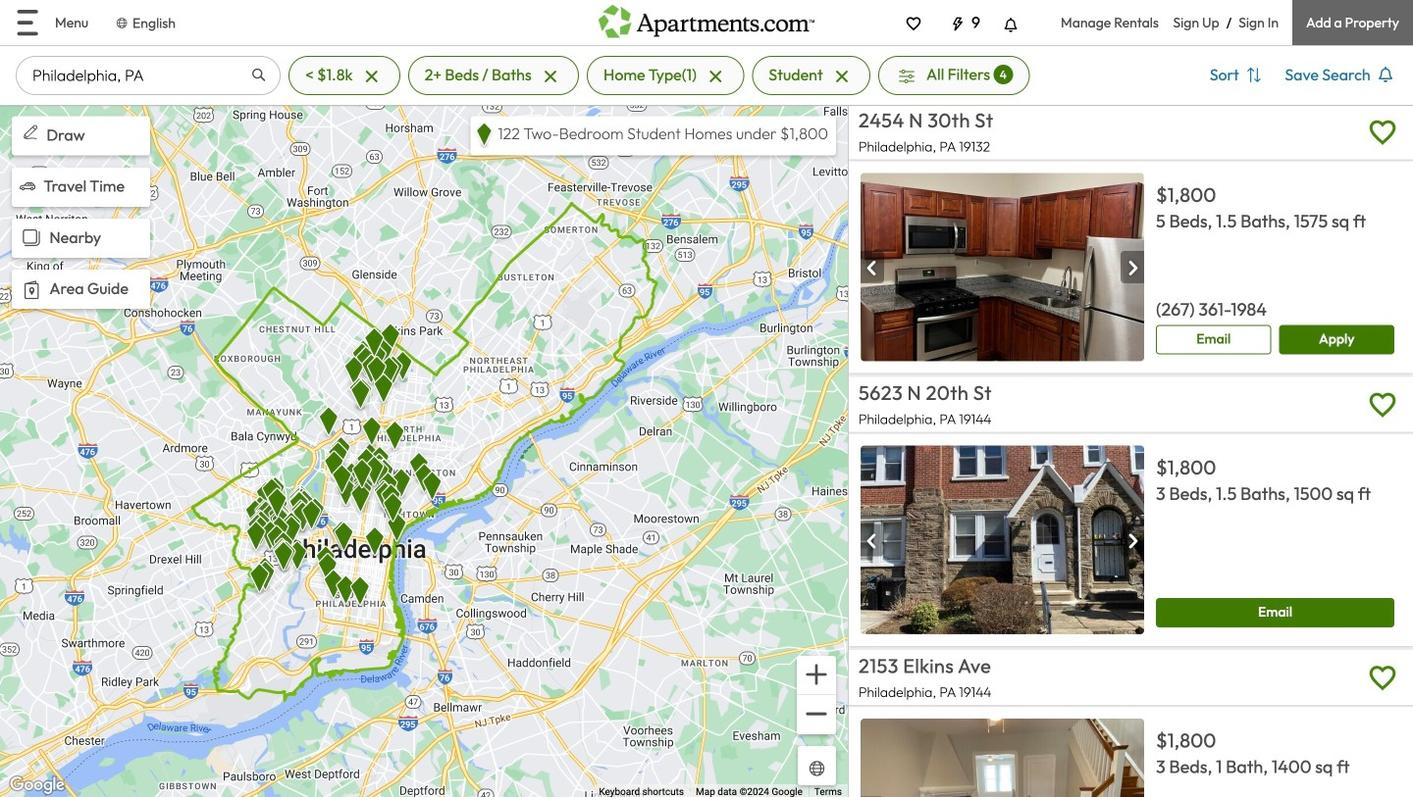 Task type: locate. For each thing, give the bounding box(es) containing it.
satellite view image
[[806, 758, 828, 780]]

building photo - 5623 n 20th st image
[[861, 446, 1144, 635]]

Location or Point of Interest text field
[[16, 56, 281, 95]]

0 vertical spatial margin image
[[18, 224, 45, 252]]

margin image
[[20, 122, 41, 143], [20, 178, 35, 194]]

2 margin image from the top
[[18, 276, 45, 304]]

1 vertical spatial margin image
[[18, 276, 45, 304]]

google image
[[5, 773, 70, 798]]

1 vertical spatial margin image
[[20, 178, 35, 194]]

placard image image
[[861, 252, 884, 285], [1121, 252, 1144, 285], [861, 525, 884, 558], [1121, 525, 1144, 558]]

1 margin image from the top
[[20, 122, 41, 143]]

margin image
[[18, 224, 45, 252], [18, 276, 45, 304]]

map region
[[0, 105, 848, 798]]

0 vertical spatial margin image
[[20, 122, 41, 143]]



Task type: describe. For each thing, give the bounding box(es) containing it.
2 margin image from the top
[[20, 178, 35, 194]]

building photo - 2454 n 30th st image
[[861, 173, 1144, 362]]

1 margin image from the top
[[18, 224, 45, 252]]

apartments.com logo image
[[599, 0, 815, 38]]

building photo - 2153 elkins ave image
[[861, 719, 1144, 798]]



Task type: vqa. For each thing, say whether or not it's contained in the screenshot.
Location or Point of Interest TEXT BOX
yes



